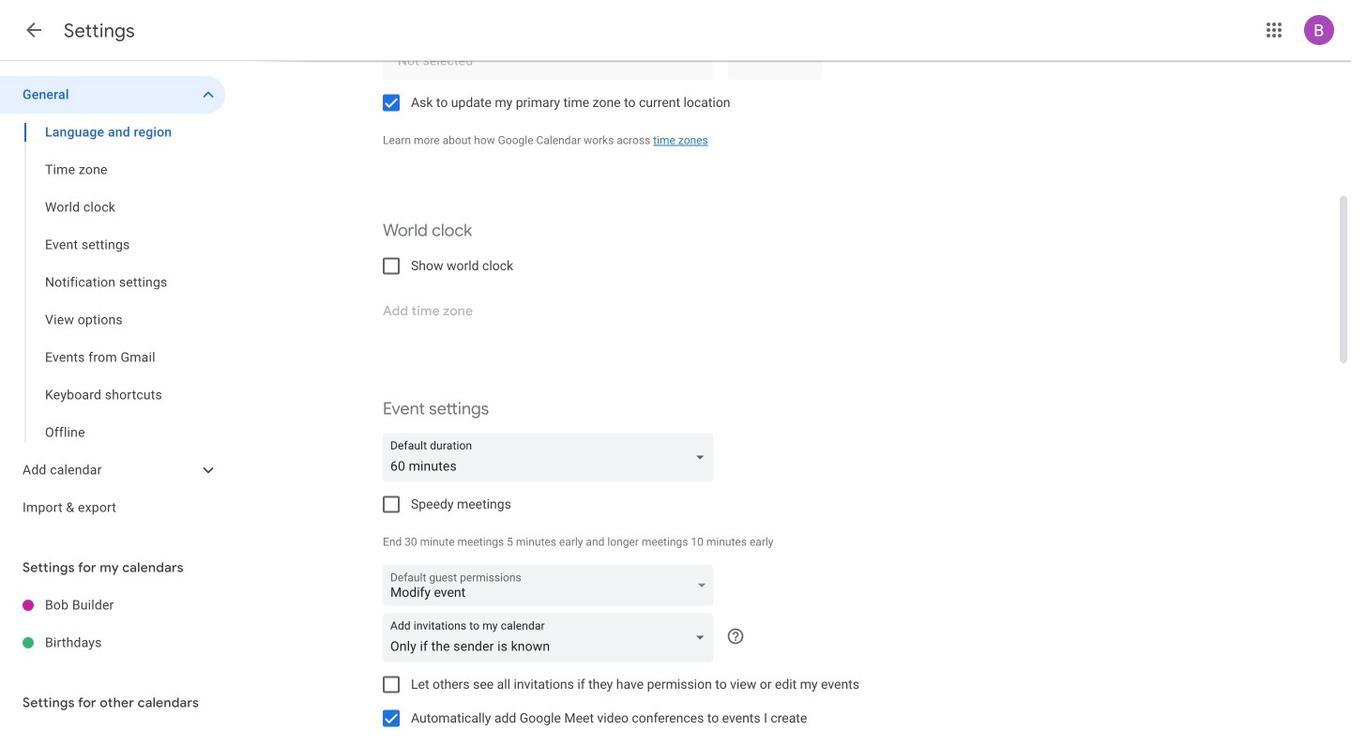 Task type: vqa. For each thing, say whether or not it's contained in the screenshot.
11 related to 11
no



Task type: describe. For each thing, give the bounding box(es) containing it.
1 tree from the top
[[0, 76, 225, 527]]

bob builder tree item
[[0, 587, 225, 624]]

birthdays tree item
[[0, 624, 225, 662]]



Task type: locate. For each thing, give the bounding box(es) containing it.
general tree item
[[0, 76, 225, 114]]

tree
[[0, 76, 225, 527], [0, 587, 225, 662]]

2 tree from the top
[[0, 587, 225, 662]]

go back image
[[23, 19, 45, 41]]

1 vertical spatial tree
[[0, 587, 225, 662]]

group
[[0, 114, 225, 451]]

None field
[[383, 433, 721, 482], [383, 613, 721, 662], [383, 433, 721, 482], [383, 613, 721, 662]]

0 vertical spatial tree
[[0, 76, 225, 527]]

Label for secondary time zone. text field
[[743, 48, 807, 74]]

heading
[[64, 19, 135, 43]]



